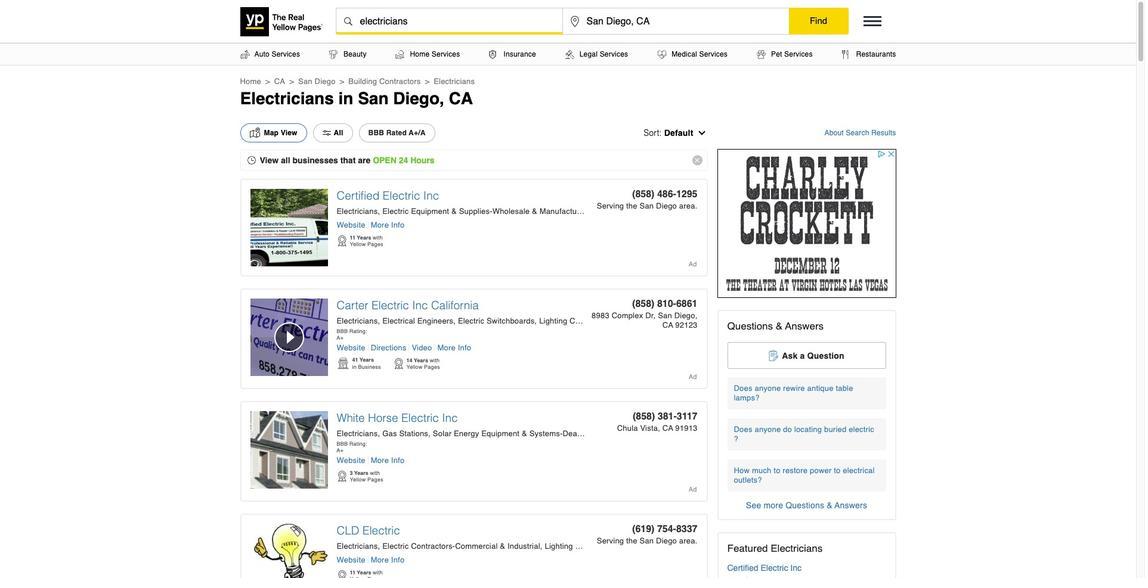 Task type: describe. For each thing, give the bounding box(es) containing it.
question
[[808, 351, 845, 361]]

electricians inside carter electric inc california electricians electrical engineers electric switchboards lighting contractors bbb rating: a+ website directions video more info
[[337, 317, 378, 326]]

3117
[[677, 412, 698, 423]]

(858) inside (858) 486-1295 serving the san diego area.
[[633, 189, 655, 200]]

browse medical services image
[[658, 50, 667, 59]]

solar
[[433, 430, 452, 439]]

default link
[[665, 128, 700, 138]]

more info link for 1st 'website' link
[[369, 221, 405, 230]]

carter electric inc california link
[[337, 299, 479, 312]]

white
[[337, 412, 365, 425]]

electricians link for carter electric inc california
[[337, 317, 380, 326]]

does anyone do locating buried electric ?
[[734, 426, 875, 444]]

info inside white horse electric inc electricians gas stations solar energy equipment & systems-dealers bbb rating: a+ website more info
[[391, 457, 405, 466]]

about
[[825, 129, 844, 137]]

map view
[[264, 129, 298, 137]]

browse restaurants image
[[843, 50, 850, 59]]

14
[[407, 358, 413, 364]]

(858) for inc
[[633, 412, 656, 423]]

more inside certified electric inc electricians electric equipment & supplies-wholesale & manufacturers website more info
[[371, 221, 389, 230]]

engineers
[[418, 317, 454, 326]]

open
[[373, 156, 397, 165]]

electric down the cld electric link
[[383, 543, 409, 551]]

cld electric image
[[250, 525, 328, 579]]

commercial
[[455, 543, 498, 551]]

ca inside (858) 810-6861 8983 complex dr, san diego, ca 92123
[[663, 321, 674, 330]]

business
[[358, 365, 381, 371]]

browse insurance image
[[490, 50, 497, 59]]

all link
[[313, 124, 353, 143]]

electricians link for cld electric
[[337, 543, 380, 551]]

san inside (858) 486-1295 serving the san diego area.
[[640, 202, 654, 211]]

pet services
[[772, 50, 813, 58]]

electric down the 24
[[383, 189, 421, 202]]

(619) 754-8337 serving the san diego area.
[[597, 525, 698, 546]]

the for certified electric inc
[[627, 202, 638, 211]]

find button
[[789, 8, 849, 34]]

lamps?
[[734, 394, 760, 403]]

supplies-
[[459, 207, 493, 216]]

1 vertical spatial lighting contractors link
[[545, 543, 617, 551]]

wholesale
[[493, 207, 530, 216]]

ask a question link
[[728, 343, 887, 369]]

6861
[[677, 299, 698, 310]]

website inside white horse electric inc electricians gas stations solar energy equipment & systems-dealers bbb rating: a+ website more info
[[337, 457, 366, 466]]

ca link
[[274, 77, 285, 86]]

11 for 11 years with
[[350, 571, 356, 577]]

electricians in san diego, ca
[[240, 89, 473, 108]]

more inside carter electric inc california electricians electrical engineers electric switchboards lighting contractors bbb rating: a+ website directions video more info
[[438, 344, 456, 353]]

electric inside white horse electric inc electricians gas stations solar energy equipment & systems-dealers bbb rating: a+ website more info
[[402, 412, 439, 425]]

diego, inside (858) 810-6861 8983 complex dr, san diego, ca 92123
[[675, 312, 698, 321]]

certified for certified electric inc electricians electric equipment & supplies-wholesale & manufacturers website more info
[[337, 189, 380, 202]]

view all businesses that are open 24 hours
[[260, 156, 435, 165]]

search
[[847, 129, 870, 137]]

equipment inside certified electric inc electricians electric equipment & supplies-wholesale & manufacturers website more info
[[411, 207, 450, 216]]

pet
[[772, 50, 783, 58]]

0 vertical spatial answers
[[786, 321, 824, 332]]

does for does anyone do locating buried electric ?
[[734, 426, 753, 435]]

does anyone do locating buried electric ? link
[[728, 419, 887, 451]]

a
[[801, 351, 805, 361]]

bbb inside carter electric inc california electricians electrical engineers electric switchboards lighting contractors bbb rating: a+ website directions video more info
[[337, 329, 348, 335]]

with for 11 years
[[373, 235, 383, 241]]

all
[[334, 129, 343, 137]]

& inside cld electric electricians electric contractors-commercial & industrial lighting contractors website more info
[[500, 543, 506, 551]]

more inside white horse electric inc electricians gas stations solar energy equipment & systems-dealers bbb rating: a+ website more info
[[371, 457, 389, 466]]

beauty
[[344, 50, 367, 58]]

0 vertical spatial diego,
[[393, 89, 445, 108]]

electric up the electrical
[[372, 299, 409, 312]]

contractors inside cld electric electricians electric contractors-commercial & industrial lighting contractors website more info
[[576, 543, 617, 551]]

bbb rated a+/a
[[369, 129, 426, 137]]

yellow for 3
[[350, 477, 366, 483]]

solar energy equipment & systems-dealers link
[[433, 430, 591, 439]]

yellow for 11
[[350, 242, 366, 248]]

medical
[[672, 50, 698, 58]]

cld electric electricians electric contractors-commercial & industrial lighting contractors website more info
[[337, 525, 617, 565]]

industrial
[[508, 543, 541, 551]]

inc for certified electric inc
[[791, 564, 802, 574]]

the real yellow pages logo image
[[240, 7, 324, 36]]

electricians inside certified electric inc electricians electric equipment & supplies-wholesale & manufacturers website more info
[[337, 207, 378, 216]]

486-
[[658, 189, 677, 200]]

gas stations link
[[383, 430, 431, 439]]

ca down 'home services' at left
[[449, 89, 473, 108]]

home link
[[240, 77, 261, 86]]

carter
[[337, 299, 369, 312]]

754-
[[658, 525, 677, 535]]

0 vertical spatial contractors
[[380, 77, 421, 86]]

electric down featured electricians
[[761, 564, 789, 574]]

& down power at the bottom right of the page
[[827, 501, 833, 511]]

browse auto services image
[[240, 50, 250, 59]]

restaurants
[[857, 50, 897, 58]]

directions link
[[369, 344, 410, 353]]

more
[[764, 501, 784, 511]]

serving for cld electric
[[597, 537, 624, 546]]

years for 3 years with yellow pages
[[354, 471, 369, 477]]

hours
[[411, 156, 435, 165]]

does anyone rewire antique table lamps? link
[[728, 378, 887, 410]]

that
[[341, 156, 356, 165]]

& left supplies-
[[452, 207, 457, 216]]

advertisement region
[[718, 149, 897, 298]]

rewire
[[784, 384, 806, 393]]

energy
[[454, 430, 480, 439]]

ca down auto services
[[274, 77, 285, 86]]

medical services
[[672, 50, 728, 58]]

electricians down 'home services' at left
[[434, 77, 475, 86]]

san inside (619) 754-8337 serving the san diego area.
[[640, 537, 654, 546]]

stations
[[400, 430, 429, 439]]

with for 3 years
[[370, 471, 380, 477]]

electric right cld on the left of the page
[[363, 525, 400, 538]]

results
[[872, 129, 897, 137]]

8337
[[677, 525, 698, 535]]

california
[[431, 299, 479, 312]]

about search results
[[825, 129, 897, 137]]

1 vertical spatial view
[[260, 156, 279, 165]]

featured
[[728, 543, 768, 555]]

rating: inside white horse electric inc electricians gas stations solar energy equipment & systems-dealers bbb rating: a+ website more info
[[350, 442, 368, 448]]

Where? text field
[[563, 8, 789, 35]]

lighting inside cld electric electricians electric contractors-commercial & industrial lighting contractors website more info
[[545, 543, 573, 551]]

default
[[665, 128, 694, 138]]

manufacturers
[[540, 207, 591, 216]]

diego for cld electric
[[657, 537, 677, 546]]

does for does anyone rewire antique table lamps?
[[734, 384, 753, 393]]

(858) 486-1295 serving the san diego area.
[[597, 189, 698, 211]]

questions & answers
[[728, 321, 824, 332]]

electricians inside cld electric electricians electric contractors-commercial & industrial lighting contractors website more info
[[337, 543, 378, 551]]

san diego
[[298, 77, 336, 86]]

area. for cld electric
[[680, 537, 698, 546]]

with for 14 years
[[430, 358, 440, 364]]

san diego link
[[298, 77, 336, 86]]

businesses
[[293, 156, 338, 165]]

services for home services
[[432, 50, 460, 58]]

are
[[358, 156, 371, 165]]

browse home services image
[[396, 50, 405, 59]]

dr,
[[646, 312, 656, 321]]

much
[[753, 467, 772, 476]]

electrical
[[844, 467, 875, 476]]

24
[[399, 156, 408, 165]]

in inside 41 years in business
[[352, 365, 357, 371]]

video
[[412, 344, 432, 353]]

1 to from the left
[[774, 467, 781, 476]]

a+ inside white horse electric inc electricians gas stations solar energy equipment & systems-dealers bbb rating: a+ website more info
[[337, 448, 344, 454]]

do
[[784, 426, 793, 435]]

services for legal services
[[600, 50, 629, 58]]

lighting inside carter electric inc california electricians electrical engineers electric switchboards lighting contractors bbb rating: a+ website directions video more info
[[540, 317, 568, 326]]



Task type: vqa. For each thing, say whether or not it's contained in the screenshot.
very
no



Task type: locate. For each thing, give the bounding box(es) containing it.
yp image left 3
[[337, 470, 347, 483]]

1 vertical spatial area.
[[680, 537, 698, 546]]

ask a question
[[783, 351, 845, 361]]

inc down hours
[[424, 189, 439, 202]]

certified down featured
[[728, 564, 759, 574]]

1 the from the top
[[627, 202, 638, 211]]

0 vertical spatial anyone
[[755, 384, 781, 393]]

anyone for do
[[755, 426, 781, 435]]

1 vertical spatial the
[[627, 537, 638, 546]]

3 yp image from the top
[[337, 470, 347, 483]]

with inside the 14 years with yellow pages
[[430, 358, 440, 364]]

electric
[[383, 189, 421, 202], [383, 207, 409, 216], [372, 299, 409, 312], [458, 317, 485, 326], [402, 412, 439, 425], [363, 525, 400, 538], [383, 543, 409, 551], [761, 564, 789, 574]]

(858)
[[633, 189, 655, 200], [633, 299, 655, 310], [633, 412, 656, 423]]

yp image for 11 years
[[337, 570, 347, 579]]

electric down california
[[458, 317, 485, 326]]

0 vertical spatial the
[[627, 202, 638, 211]]

electric up stations
[[402, 412, 439, 425]]

electricians link down carter
[[337, 317, 380, 326]]

website link up 3
[[337, 457, 369, 466]]

certified for certified electric inc
[[728, 564, 759, 574]]

area.
[[680, 202, 698, 211], [680, 537, 698, 546]]

more info link up 11 years with
[[369, 556, 405, 565]]

ca down 381-
[[663, 424, 674, 433]]

to right power at the bottom right of the page
[[835, 467, 841, 476]]

cld
[[337, 525, 360, 538]]

website up "41"
[[337, 344, 366, 353]]

more info link for 3rd 'website' link
[[369, 457, 405, 466]]

yp image for 3
[[337, 470, 347, 483]]

4 website link from the top
[[337, 556, 369, 565]]

legal services
[[580, 50, 629, 58]]

electric contractors-commercial & industrial link
[[383, 543, 543, 551]]

more
[[371, 221, 389, 230], [438, 344, 456, 353], [371, 457, 389, 466], [371, 556, 389, 565]]

ad up the 8337
[[689, 486, 697, 494]]

1 area. from the top
[[680, 202, 698, 211]]

& right wholesale
[[532, 207, 538, 216]]

0 horizontal spatial view
[[260, 156, 279, 165]]

more info link up 11 years with yellow pages
[[369, 221, 405, 230]]

0 vertical spatial rating:
[[350, 329, 368, 335]]

area. down the 8337
[[680, 537, 698, 546]]

0 vertical spatial questions
[[728, 321, 774, 332]]

services right auto
[[272, 50, 300, 58]]

1 ad from the top
[[689, 261, 697, 269]]

in down "41"
[[352, 365, 357, 371]]

serving inside (858) 486-1295 serving the san diego area.
[[597, 202, 624, 211]]

2 vertical spatial yellow
[[350, 477, 366, 483]]

yp image for 11
[[337, 235, 347, 248]]

home
[[410, 50, 430, 58]]

yp image for 41
[[337, 358, 349, 371]]

bbb down 'white'
[[337, 442, 348, 448]]

3 years with yellow pages
[[350, 471, 384, 483]]

services for auto services
[[272, 50, 300, 58]]

rating: down carter
[[350, 329, 368, 335]]

0 vertical spatial a+
[[337, 335, 344, 341]]

diego inside (858) 486-1295 serving the san diego area.
[[657, 202, 677, 211]]

electricians up 11 years with yellow pages
[[337, 207, 378, 216]]

1 website from the top
[[337, 221, 366, 230]]

ask a question image
[[769, 350, 780, 362]]

equipment right 'energy'
[[482, 430, 520, 439]]

does inside does anyone do locating buried electric ?
[[734, 426, 753, 435]]

(858) 381-3117 chula vista, ca 91913
[[618, 412, 698, 433]]

& left the systems-
[[522, 430, 528, 439]]

website link up 11 years with
[[337, 556, 369, 565]]

anyone inside does anyone do locating buried electric ?
[[755, 426, 781, 435]]

rated
[[387, 129, 407, 137]]

electricians link up 11 years with yellow pages
[[337, 207, 380, 216]]

1 vertical spatial in
[[352, 365, 357, 371]]

buried
[[825, 426, 847, 435]]

1 vertical spatial contractors
[[570, 317, 611, 326]]

browse pet services image
[[757, 50, 766, 59]]

0 vertical spatial serving
[[597, 202, 624, 211]]

2 to from the left
[[835, 467, 841, 476]]

carter electric inc california image
[[219, 299, 358, 377]]

directions
[[371, 344, 407, 353]]

1 vertical spatial a+
[[337, 448, 344, 454]]

3 website from the top
[[337, 457, 366, 466]]

anyone inside does anyone rewire antique table lamps?
[[755, 384, 781, 393]]

1 horizontal spatial certified
[[728, 564, 759, 574]]

& inside white horse electric inc electricians gas stations solar energy equipment & systems-dealers bbb rating: a+ website more info
[[522, 430, 528, 439]]

building contractors
[[349, 77, 421, 86]]

810-
[[658, 299, 677, 310]]

electricians inside white horse electric inc electricians gas stations solar energy equipment & systems-dealers bbb rating: a+ website more info
[[337, 430, 378, 439]]

contractors
[[380, 77, 421, 86], [570, 317, 611, 326], [576, 543, 617, 551]]

electricians
[[434, 77, 475, 86], [240, 89, 334, 108], [337, 207, 378, 216], [337, 317, 378, 326], [337, 430, 378, 439], [337, 543, 378, 551], [771, 543, 823, 555]]

4 electricians link from the top
[[337, 543, 380, 551]]

yp image left 11 years with
[[337, 570, 347, 579]]

more info link up 3 years with yellow pages
[[369, 457, 405, 466]]

0 horizontal spatial certified
[[337, 189, 380, 202]]

home
[[240, 77, 261, 86]]

(619)
[[633, 525, 655, 535]]

0 vertical spatial area.
[[680, 202, 698, 211]]

browse legal services image
[[566, 50, 575, 59]]

1 vertical spatial pages
[[424, 365, 440, 371]]

8983
[[592, 312, 610, 321]]

view left all
[[260, 156, 279, 165]]

2 ad from the top
[[689, 374, 697, 381]]

years inside 3 years with yellow pages
[[354, 471, 369, 477]]

diego down 486-
[[657, 202, 677, 211]]

1 vertical spatial certified electric inc link
[[728, 564, 802, 574]]

diego, up a+/a at top
[[393, 89, 445, 108]]

insurance
[[504, 50, 536, 58]]

4 services from the left
[[700, 50, 728, 58]]

1 does from the top
[[734, 384, 753, 393]]

11 for 11 years with yellow pages
[[350, 235, 356, 241]]

0 vertical spatial ad
[[689, 261, 697, 269]]

1 horizontal spatial yp image
[[394, 358, 404, 371]]

4 website from the top
[[337, 556, 366, 565]]

lighting contractors link left complex
[[540, 317, 611, 326]]

0 horizontal spatial certified electric inc link
[[337, 189, 439, 202]]

area. down 1295
[[680, 202, 698, 211]]

auto
[[255, 50, 270, 58]]

2 vertical spatial yp image
[[337, 470, 347, 483]]

more up 3 years with yellow pages
[[371, 457, 389, 466]]

certified electric inc link down featured electricians
[[728, 564, 802, 574]]

1 anyone from the top
[[755, 384, 781, 393]]

questions up ask a question icon
[[728, 321, 774, 332]]

1 horizontal spatial questions
[[786, 501, 825, 511]]

yp image left "41"
[[337, 358, 349, 371]]

rating: down 'white'
[[350, 442, 368, 448]]

years for 11 years with yellow pages
[[357, 235, 371, 241]]

(858) left 486-
[[633, 189, 655, 200]]

2 a+ from the top
[[337, 448, 344, 454]]

sort:
[[644, 128, 662, 138]]

1 vertical spatial yp image
[[337, 570, 347, 579]]

ad for carter electric inc california
[[689, 374, 697, 381]]

ad up 6861
[[689, 261, 697, 269]]

a+ inside carter electric inc california electricians electrical engineers electric switchboards lighting contractors bbb rating: a+ website directions video more info
[[337, 335, 344, 341]]

0 vertical spatial bbb
[[369, 129, 384, 137]]

bbb left 'rated'
[[369, 129, 384, 137]]

yp image left 14
[[394, 358, 404, 371]]

pages inside the 14 years with yellow pages
[[424, 365, 440, 371]]

11 inside 11 years with yellow pages
[[350, 235, 356, 241]]

certified electric inc image
[[250, 189, 328, 267]]

electricians up certified electric inc
[[771, 543, 823, 555]]

0 vertical spatial in
[[339, 89, 354, 108]]

vista,
[[641, 424, 661, 433]]

0 vertical spatial (858)
[[633, 189, 655, 200]]

home services
[[410, 50, 460, 58]]

2 vertical spatial bbb
[[337, 442, 348, 448]]

more inside cld electric electricians electric contractors-commercial & industrial lighting contractors website more info
[[371, 556, 389, 565]]

anyone up lamps? at right
[[755, 384, 781, 393]]

ad up 3117
[[689, 374, 697, 381]]

41
[[352, 358, 358, 363]]

inc for carter electric inc california electricians electrical engineers electric switchboards lighting contractors bbb rating: a+ website directions video more info
[[413, 299, 428, 312]]

website up 11 years with yellow pages
[[337, 221, 366, 230]]

pages for 3 years
[[368, 477, 384, 483]]

(858) 810-6861 8983 complex dr, san diego, ca 92123
[[592, 299, 698, 330]]

yp image
[[394, 358, 404, 371], [337, 570, 347, 579]]

0 vertical spatial yellow
[[350, 242, 366, 248]]

electricians link
[[337, 207, 380, 216], [337, 317, 380, 326], [337, 430, 380, 439], [337, 543, 380, 551]]

certified down 'are' on the left of page
[[337, 189, 380, 202]]

to right much
[[774, 467, 781, 476]]

2 electricians link from the top
[[337, 317, 380, 326]]

inc up solar
[[442, 412, 458, 425]]

electricians down ca link at top left
[[240, 89, 334, 108]]

& up ask a question icon
[[776, 321, 783, 332]]

0 vertical spatial 11
[[350, 235, 356, 241]]

a+/a
[[409, 129, 426, 137]]

electricians link for certified electric inc
[[337, 207, 380, 216]]

diego inside (619) 754-8337 serving the san diego area.
[[657, 537, 677, 546]]

2 website link from the top
[[337, 344, 369, 353]]

1 vertical spatial does
[[734, 426, 753, 435]]

3 website link from the top
[[337, 457, 369, 466]]

lighting right industrial
[[545, 543, 573, 551]]

white horse electric inc link
[[337, 412, 458, 425]]

yellow for 14
[[407, 365, 423, 371]]

14 years with yellow pages
[[407, 358, 440, 371]]

2 website from the top
[[337, 344, 366, 353]]

serving inside (619) 754-8337 serving the san diego area.
[[597, 537, 624, 546]]

2 rating: from the top
[[350, 442, 368, 448]]

info inside certified electric inc electricians electric equipment & supplies-wholesale & manufacturers website more info
[[391, 221, 405, 230]]

years for 11 years with
[[357, 571, 371, 577]]

1 vertical spatial questions
[[786, 501, 825, 511]]

anyone
[[755, 384, 781, 393], [755, 426, 781, 435]]

1 11 from the top
[[350, 235, 356, 241]]

1 serving from the top
[[597, 202, 624, 211]]

1 vertical spatial diego
[[657, 202, 677, 211]]

1 horizontal spatial diego,
[[675, 312, 698, 321]]

website inside carter electric inc california electricians electrical engineers electric switchboards lighting contractors bbb rating: a+ website directions video more info
[[337, 344, 366, 353]]

11 years with
[[350, 571, 383, 577]]

area. for certified electric inc
[[680, 202, 698, 211]]

years for 41 years in business
[[360, 358, 374, 363]]

services for medical services
[[700, 50, 728, 58]]

electricians link for white horse electric inc
[[337, 430, 380, 439]]

1 vertical spatial yp image
[[337, 358, 349, 371]]

1 vertical spatial (858)
[[633, 299, 655, 310]]

3 (858) from the top
[[633, 412, 656, 423]]

yellow inside 3 years with yellow pages
[[350, 477, 366, 483]]

1 vertical spatial anyone
[[755, 426, 781, 435]]

electricians down carter
[[337, 317, 378, 326]]

info inside carter electric inc california electricians electrical engineers electric switchboards lighting contractors bbb rating: a+ website directions video more info
[[458, 344, 472, 353]]

(858) inside (858) 810-6861 8983 complex dr, san diego, ca 92123
[[633, 299, 655, 310]]

0 vertical spatial lighting contractors link
[[540, 317, 611, 326]]

0 vertical spatial lighting
[[540, 317, 568, 326]]

(858) up vista, on the right of the page
[[633, 412, 656, 423]]

0 horizontal spatial answers
[[786, 321, 824, 332]]

1 yp image from the top
[[337, 235, 347, 248]]

1 services from the left
[[272, 50, 300, 58]]

0 vertical spatial equipment
[[411, 207, 450, 216]]

electrical
[[383, 317, 415, 326]]

systems-
[[530, 430, 563, 439]]

92123
[[676, 321, 698, 330]]

1 vertical spatial serving
[[597, 537, 624, 546]]

ca inside (858) 381-3117 chula vista, ca 91913
[[663, 424, 674, 433]]

2 (858) from the top
[[633, 299, 655, 310]]

11 years with yellow pages
[[350, 235, 384, 248]]

equipment
[[411, 207, 450, 216], [482, 430, 520, 439]]

3
[[350, 471, 353, 477]]

1 horizontal spatial view
[[281, 129, 298, 137]]

years inside 41 years in business
[[360, 358, 374, 363]]

1 horizontal spatial answers
[[835, 501, 868, 511]]

equipment left supplies-
[[411, 207, 450, 216]]

the inside (858) 486-1295 serving the san diego area.
[[627, 202, 638, 211]]

11
[[350, 235, 356, 241], [350, 571, 356, 577]]

3 ad from the top
[[689, 486, 697, 494]]

certified electric inc
[[728, 564, 802, 574]]

yellow inside 11 years with yellow pages
[[350, 242, 366, 248]]

equipment inside white horse electric inc electricians gas stations solar energy equipment & systems-dealers bbb rating: a+ website more info
[[482, 430, 520, 439]]

Find a business text field
[[336, 8, 563, 35]]

yp image
[[337, 235, 347, 248], [337, 358, 349, 371], [337, 470, 347, 483]]

0 vertical spatial does
[[734, 384, 753, 393]]

browse beauty image
[[329, 50, 338, 59]]

does up lamps? at right
[[734, 384, 753, 393]]

2 area. from the top
[[680, 537, 698, 546]]

1 vertical spatial diego,
[[675, 312, 698, 321]]

contractors inside carter electric inc california electricians electrical engineers electric switchboards lighting contractors bbb rating: a+ website directions video more info
[[570, 317, 611, 326]]

a+
[[337, 335, 344, 341], [337, 448, 344, 454]]

2 vertical spatial diego
[[657, 537, 677, 546]]

0 horizontal spatial to
[[774, 467, 781, 476]]

1 horizontal spatial to
[[835, 467, 841, 476]]

electricians down cld on the left of the page
[[337, 543, 378, 551]]

1 vertical spatial equipment
[[482, 430, 520, 439]]

featured electricians
[[728, 543, 823, 555]]

2 does from the top
[[734, 426, 753, 435]]

area. inside (619) 754-8337 serving the san diego area.
[[680, 537, 698, 546]]

0 horizontal spatial equipment
[[411, 207, 450, 216]]

website inside cld electric electricians electric contractors-commercial & industrial lighting contractors website more info
[[337, 556, 366, 565]]

a+ down 'white'
[[337, 448, 344, 454]]

anyone left do
[[755, 426, 781, 435]]

services for pet services
[[785, 50, 813, 58]]

electric up 11 years with yellow pages
[[383, 207, 409, 216]]

a+ down carter
[[337, 335, 344, 341]]

0 vertical spatial view
[[281, 129, 298, 137]]

white horse electric inc image
[[250, 412, 328, 489]]

diego down 754-
[[657, 537, 677, 546]]

answers up a
[[786, 321, 824, 332]]

(858) up dr, on the right bottom
[[633, 299, 655, 310]]

more up 11 years with
[[371, 556, 389, 565]]

answers down electrical
[[835, 501, 868, 511]]

3 services from the left
[[600, 50, 629, 58]]

bbb down carter
[[337, 329, 348, 335]]

0 horizontal spatial yp image
[[337, 570, 347, 579]]

website link up "41"
[[337, 344, 369, 353]]

open 24 hours link
[[373, 156, 435, 165]]

1 vertical spatial ad
[[689, 374, 697, 381]]

0 vertical spatial yp image
[[337, 235, 347, 248]]

years inside 11 years with yellow pages
[[357, 235, 371, 241]]

info inside cld electric electricians electric contractors-commercial & industrial lighting contractors website more info
[[391, 556, 405, 565]]

bbb inside white horse electric inc electricians gas stations solar energy equipment & systems-dealers bbb rating: a+ website more info
[[337, 442, 348, 448]]

2 anyone from the top
[[755, 426, 781, 435]]

building contractors link
[[349, 77, 421, 86]]

0 horizontal spatial questions
[[728, 321, 774, 332]]

1 vertical spatial rating:
[[350, 442, 368, 448]]

lighting contractors link right industrial
[[545, 543, 617, 551]]

answers
[[786, 321, 824, 332], [835, 501, 868, 511]]

switchboards
[[487, 317, 535, 326]]

1 vertical spatial yellow
[[407, 365, 423, 371]]

pages inside 3 years with yellow pages
[[368, 477, 384, 483]]

auto services
[[255, 50, 300, 58]]

41 years in business
[[352, 358, 381, 371]]

ca left 92123
[[663, 321, 674, 330]]

view right map
[[281, 129, 298, 137]]

0 vertical spatial certified
[[337, 189, 380, 202]]

the for cld electric
[[627, 537, 638, 546]]

1 vertical spatial 11
[[350, 571, 356, 577]]

1 vertical spatial bbb
[[337, 329, 348, 335]]

website up 11 years with
[[337, 556, 366, 565]]

2 vertical spatial contractors
[[576, 543, 617, 551]]

questions down how much to restore power to electrical outlets? link
[[786, 501, 825, 511]]

electricians link down 'white'
[[337, 430, 380, 439]]

inc inside carter electric inc california electricians electrical engineers electric switchboards lighting contractors bbb rating: a+ website directions video more info
[[413, 299, 428, 312]]

to
[[774, 467, 781, 476], [835, 467, 841, 476]]

website inside certified electric inc electricians electric equipment & supplies-wholesale & manufacturers website more info
[[337, 221, 366, 230]]

dealers
[[563, 430, 591, 439]]

inc for certified electric inc electricians electric equipment & supplies-wholesale & manufacturers website more info
[[424, 189, 439, 202]]

rating: inside carter electric inc california electricians electrical engineers electric switchboards lighting contractors bbb rating: a+ website directions video more info
[[350, 329, 368, 335]]

yp image for 14 years
[[394, 358, 404, 371]]

2 vertical spatial ad
[[689, 486, 697, 494]]

(858) inside (858) 381-3117 chula vista, ca 91913
[[633, 412, 656, 423]]

0 vertical spatial certified electric inc link
[[337, 189, 439, 202]]

gas
[[383, 430, 397, 439]]

in down building
[[339, 89, 354, 108]]

1 rating: from the top
[[350, 329, 368, 335]]

more info link right video
[[435, 344, 472, 353]]

2 vertical spatial pages
[[368, 477, 384, 483]]

services right home
[[432, 50, 460, 58]]

does inside does anyone rewire antique table lamps?
[[734, 384, 753, 393]]

more up 11 years with yellow pages
[[371, 221, 389, 230]]

2 vertical spatial (858)
[[633, 412, 656, 423]]

ask
[[783, 351, 798, 361]]

3 electricians link from the top
[[337, 430, 380, 439]]

contractors-
[[411, 543, 455, 551]]

area. inside (858) 486-1295 serving the san diego area.
[[680, 202, 698, 211]]

0 vertical spatial pages
[[368, 242, 384, 248]]

yellow inside the 14 years with yellow pages
[[407, 365, 423, 371]]

website link up 11 years with yellow pages
[[337, 221, 369, 230]]

2 the from the top
[[627, 537, 638, 546]]

1 horizontal spatial certified electric inc link
[[728, 564, 802, 574]]

more info link
[[369, 221, 405, 230], [435, 344, 472, 353], [369, 457, 405, 466], [369, 556, 405, 565]]

pages for 14 years
[[424, 365, 440, 371]]

years for 14 years with yellow pages
[[414, 358, 428, 364]]

1 website link from the top
[[337, 221, 369, 230]]

0 vertical spatial yp image
[[394, 358, 404, 371]]

antique
[[808, 384, 834, 393]]

2 yp image from the top
[[337, 358, 349, 371]]

diego for certified electric inc
[[657, 202, 677, 211]]

diego, up 92123
[[675, 312, 698, 321]]

more info link for fourth 'website' link from the top of the page
[[369, 556, 405, 565]]

certified electric inc link down open
[[337, 189, 439, 202]]

pages inside 11 years with yellow pages
[[368, 242, 384, 248]]

(858) for california
[[633, 299, 655, 310]]

the inside (619) 754-8337 serving the san diego area.
[[627, 537, 638, 546]]

electricians down 'white'
[[337, 430, 378, 439]]

0 horizontal spatial diego,
[[393, 89, 445, 108]]

building
[[349, 77, 377, 86]]

certified inside certified electric inc electricians electric equipment & supplies-wholesale & manufacturers website more info
[[337, 189, 380, 202]]

legal
[[580, 50, 598, 58]]

inc up electrical engineers link
[[413, 299, 428, 312]]

certified electric inc electricians electric equipment & supplies-wholesale & manufacturers website more info
[[337, 189, 591, 230]]

rating:
[[350, 329, 368, 335], [350, 442, 368, 448]]

map view link
[[240, 124, 307, 143]]

1 vertical spatial certified
[[728, 564, 759, 574]]

2 11 from the top
[[350, 571, 356, 577]]

1 vertical spatial lighting
[[545, 543, 573, 551]]

table
[[836, 384, 854, 393]]

san inside (858) 810-6861 8983 complex dr, san diego, ca 92123
[[658, 312, 673, 321]]

inc inside white horse electric inc electricians gas stations solar energy equipment & systems-dealers bbb rating: a+ website more info
[[442, 412, 458, 425]]

more right video "link" on the left bottom of page
[[438, 344, 456, 353]]

inc inside certified electric inc electricians electric equipment & supplies-wholesale & manufacturers website more info
[[424, 189, 439, 202]]

ad for white horse electric inc
[[689, 486, 697, 494]]

services
[[272, 50, 300, 58], [432, 50, 460, 58], [600, 50, 629, 58], [700, 50, 728, 58], [785, 50, 813, 58]]

electrical engineers link
[[383, 317, 456, 326]]

1 a+ from the top
[[337, 335, 344, 341]]

with inside 3 years with yellow pages
[[370, 471, 380, 477]]

1 electricians link from the top
[[337, 207, 380, 216]]

1 vertical spatial answers
[[835, 501, 868, 511]]

anyone for rewire
[[755, 384, 781, 393]]

years inside the 14 years with yellow pages
[[414, 358, 428, 364]]

diego down the "browse beauty" image
[[315, 77, 336, 86]]

carter electric inc california electricians electrical engineers electric switchboards lighting contractors bbb rating: a+ website directions video more info
[[337, 299, 611, 353]]

2 serving from the top
[[597, 537, 624, 546]]

pages for 11 years
[[368, 242, 384, 248]]

see more questions & answers
[[747, 501, 868, 511]]

services right "medical"
[[700, 50, 728, 58]]

chula
[[618, 424, 638, 433]]

& left industrial
[[500, 543, 506, 551]]

all
[[281, 156, 290, 165]]

serving for certified electric inc
[[597, 202, 624, 211]]

locating
[[795, 426, 823, 435]]

1 (858) from the top
[[633, 189, 655, 200]]

does up the "?"
[[734, 426, 753, 435]]

services right pet
[[785, 50, 813, 58]]

complex
[[612, 312, 644, 321]]

0 vertical spatial diego
[[315, 77, 336, 86]]

map
[[264, 129, 279, 137]]

2 services from the left
[[432, 50, 460, 58]]

5 services from the left
[[785, 50, 813, 58]]

1 horizontal spatial equipment
[[482, 430, 520, 439]]

electricians link down the cld electric link
[[337, 543, 380, 551]]

with inside 11 years with yellow pages
[[373, 235, 383, 241]]

pages
[[368, 242, 384, 248], [424, 365, 440, 371], [368, 477, 384, 483]]

lighting right 'switchboards'
[[540, 317, 568, 326]]

services right legal on the top right of page
[[600, 50, 629, 58]]



